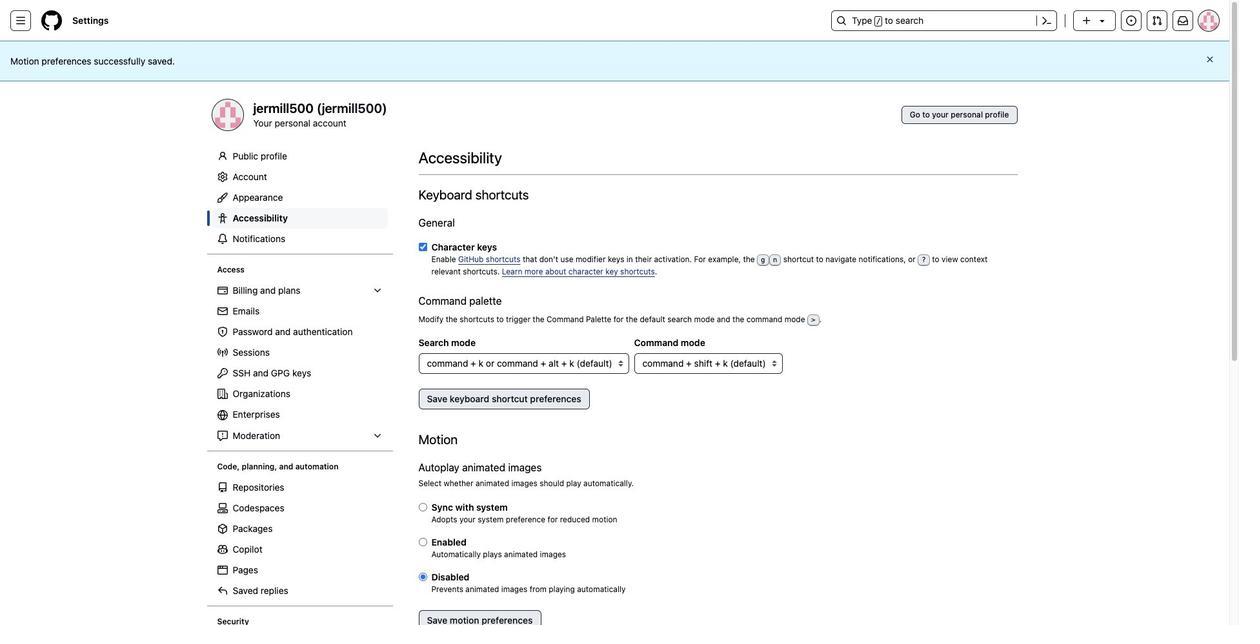 Task type: vqa. For each thing, say whether or not it's contained in the screenshot.
option
yes



Task type: describe. For each thing, give the bounding box(es) containing it.
bell image
[[217, 234, 228, 244]]

copilot image
[[217, 544, 228, 555]]

reply image
[[217, 586, 228, 596]]

git pull request image
[[1153, 15, 1163, 26]]

browser image
[[217, 565, 228, 575]]

@jermill500 image
[[212, 99, 243, 130]]

accessibility image
[[217, 213, 228, 223]]

triangle down image
[[1098, 15, 1108, 26]]

key image
[[217, 368, 228, 378]]

2 list from the top
[[212, 477, 388, 601]]

homepage image
[[41, 10, 62, 31]]

person image
[[217, 151, 228, 161]]

broadcast image
[[217, 347, 228, 358]]



Task type: locate. For each thing, give the bounding box(es) containing it.
repo image
[[217, 482, 228, 493]]

list
[[212, 280, 388, 446], [212, 477, 388, 601]]

None radio
[[419, 503, 427, 511], [419, 538, 427, 546], [419, 573, 427, 581], [419, 503, 427, 511], [419, 538, 427, 546], [419, 573, 427, 581]]

globe image
[[217, 410, 228, 420]]

organization image
[[217, 389, 228, 399]]

command palette image
[[1042, 15, 1053, 26]]

paintbrush image
[[217, 192, 228, 203]]

notifications image
[[1179, 15, 1189, 26]]

dismiss this message image
[[1206, 54, 1216, 65]]

gear image
[[217, 172, 228, 182]]

1 vertical spatial list
[[212, 477, 388, 601]]

mail image
[[217, 306, 228, 316]]

shield lock image
[[217, 327, 228, 337]]

alert
[[10, 54, 1220, 68]]

None checkbox
[[419, 243, 427, 251]]

0 vertical spatial list
[[212, 280, 388, 446]]

1 list from the top
[[212, 280, 388, 446]]

package image
[[217, 524, 228, 534]]

issue opened image
[[1127, 15, 1137, 26]]

codespaces image
[[217, 503, 228, 513]]

plus image
[[1082, 15, 1093, 26]]



